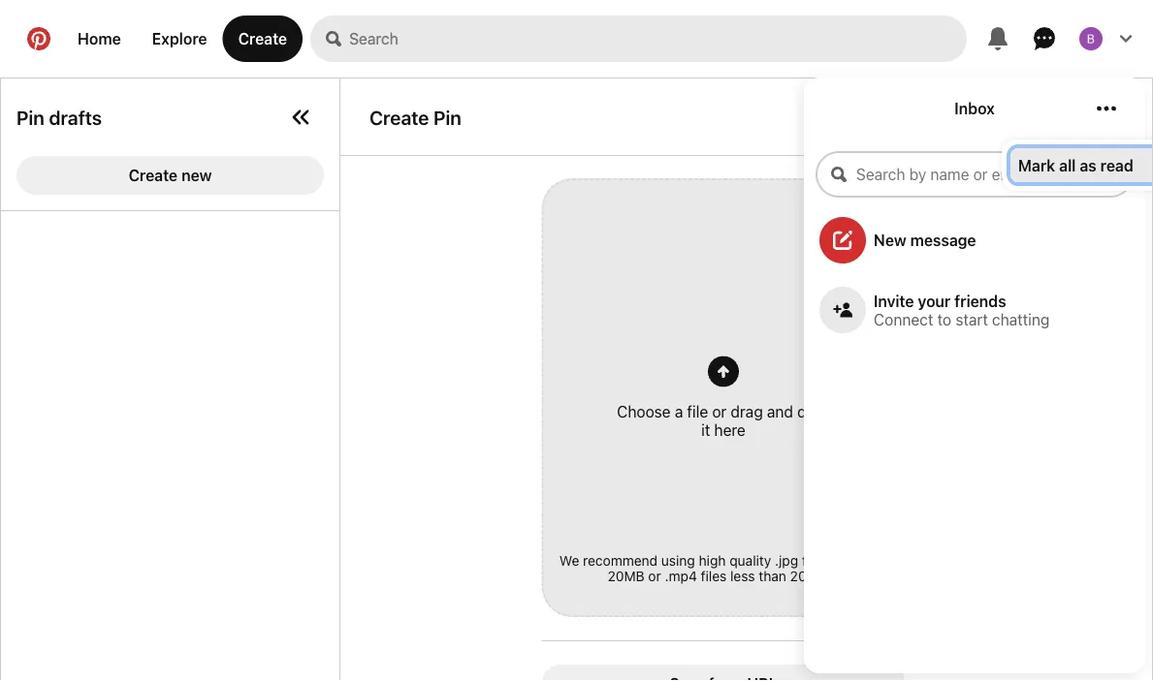 Task type: vqa. For each thing, say whether or not it's contained in the screenshot.
Create corresponding to Create new
yes



Task type: describe. For each thing, give the bounding box(es) containing it.
create new button
[[16, 156, 324, 195]]

friends
[[955, 292, 1006, 310]]

start
[[956, 310, 988, 329]]

compose new message image
[[833, 231, 853, 250]]

chatting
[[992, 310, 1050, 329]]

new message button
[[804, 210, 1146, 272]]

create for create pin
[[370, 105, 429, 128]]

inbox
[[955, 99, 995, 118]]

bob builder image
[[1080, 27, 1103, 50]]

drafts
[[49, 106, 102, 129]]

create link
[[223, 16, 303, 62]]

Search text field
[[349, 16, 967, 62]]

invite your friends image
[[833, 301, 853, 320]]

read
[[1101, 156, 1134, 175]]

create new
[[129, 166, 212, 185]]

explore link
[[137, 16, 223, 62]]

pin drafts
[[16, 106, 102, 129]]

create for create new
[[129, 166, 178, 185]]

home
[[78, 30, 121, 48]]

create for create
[[238, 30, 287, 48]]

mark all as read menu item
[[1011, 148, 1153, 182]]

new
[[181, 166, 212, 185]]

message
[[910, 231, 976, 250]]

search icon image
[[326, 31, 342, 47]]

your
[[918, 292, 951, 310]]

explore
[[152, 30, 207, 48]]

invite
[[874, 292, 914, 310]]

1 horizontal spatial pin
[[434, 105, 461, 128]]

mark
[[1018, 156, 1056, 175]]

home link
[[62, 16, 137, 62]]

mark all as read
[[1018, 156, 1134, 175]]



Task type: locate. For each thing, give the bounding box(es) containing it.
2 vertical spatial create
[[129, 166, 178, 185]]

0 vertical spatial create
[[238, 30, 287, 48]]

1 vertical spatial create
[[370, 105, 429, 128]]

main content containing create pin
[[0, 0, 1153, 682]]

invite your friends connect to start chatting
[[874, 292, 1050, 329]]

0 horizontal spatial pin
[[16, 106, 44, 129]]

new message
[[874, 231, 976, 250]]

create pin
[[370, 105, 461, 128]]

Contacts Search Field search field
[[816, 151, 1134, 198]]

all
[[1059, 156, 1076, 175]]

1 horizontal spatial create
[[238, 30, 287, 48]]

pin
[[434, 105, 461, 128], [16, 106, 44, 129]]

create inside button
[[129, 166, 178, 185]]

new
[[874, 231, 907, 250]]

main content
[[0, 0, 1153, 682]]

0 horizontal spatial create
[[129, 166, 178, 185]]

create
[[238, 30, 287, 48], [370, 105, 429, 128], [129, 166, 178, 185]]

to
[[938, 310, 952, 329]]

connect
[[874, 310, 934, 329]]

as
[[1080, 156, 1097, 175]]

2 horizontal spatial create
[[370, 105, 429, 128]]



